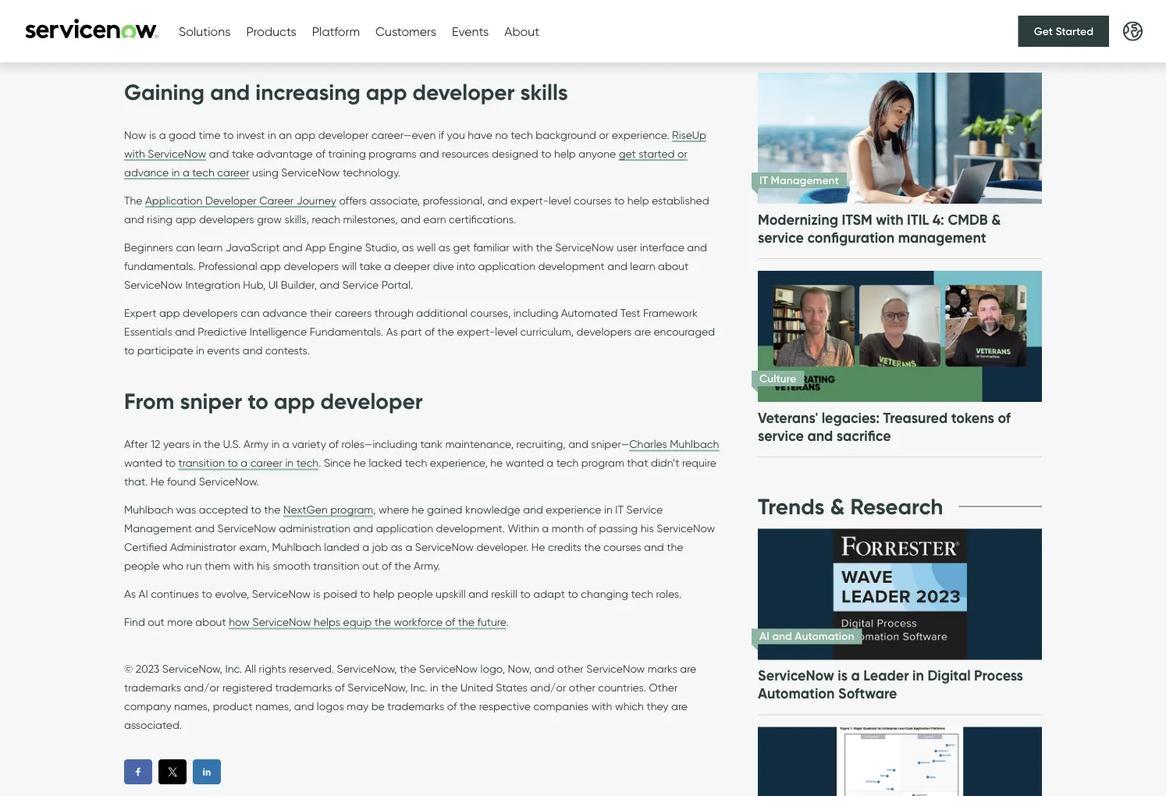 Task type: vqa. For each thing, say whether or not it's contained in the screenshot.


Task type: locate. For each thing, give the bounding box(es) containing it.
1 vertical spatial servicenow is a leader in digital process automation software
[[758, 667, 1024, 703]]

portal.
[[382, 278, 413, 291]]

level down background
[[549, 194, 571, 207]]

service up careers
[[343, 278, 379, 291]]

the for the automation and augmentation changes will free 4.2 hours per week for app developers to focus on tasks and projects that are more challenging and potentially more rewarding. junior app developers will gain more than an hour on top of that (5.5 hours per week) to spend on learning new skills and creating innovative solutions.
[[124, 0, 143, 10]]

with right 'familiar'
[[513, 240, 533, 254]]

he right since
[[354, 456, 366, 470]]

into
[[457, 259, 476, 272]]

forrester wave leader 2023: digital process automation software image
[[755, 513, 1045, 676]]

0 horizontal spatial and/or
[[184, 681, 220, 694]]

1 horizontal spatial about
[[658, 259, 689, 272]]

gain
[[594, 15, 616, 29]]

transition up found
[[178, 456, 225, 470]]

0 horizontal spatial wanted
[[124, 456, 163, 470]]

that inside . since he lacked tech experience, he wanted a tech program that didn't require that. he found servicenow.
[[627, 456, 649, 470]]

0 vertical spatial expert-
[[511, 194, 549, 207]]

2 names, from the left
[[256, 700, 291, 713]]

expert- down 'designed'
[[511, 194, 549, 207]]

2 vertical spatial that
[[627, 456, 649, 470]]

sniper
[[180, 388, 242, 415]]

courses,
[[471, 306, 511, 319]]

1 horizontal spatial wanted
[[506, 456, 544, 470]]

names, down registered
[[256, 700, 291, 713]]

creating
[[474, 34, 516, 47]]

level inside offers associate, professional, and expert-level courses to help established and rising app developers grow skills, reach milestones, and earn certifications.
[[549, 194, 571, 207]]

0 vertical spatial .
[[319, 456, 321, 470]]

of right part
[[425, 325, 435, 338]]

1 vertical spatial take
[[360, 259, 382, 272]]

1 horizontal spatial transition
[[313, 559, 360, 573]]

2 horizontal spatial muhlbach
[[670, 438, 719, 451]]

app up now is a good time to invest in an app developer career—even if you have no tech background or experience.
[[366, 78, 407, 106]]

of inside the expert app developers can advance their careers through additional courses, including automated test framework essentials and predictive intelligence fundamentals. as part of the expert-level curriculum, developers are encouraged to participate in events and contests.
[[425, 325, 435, 338]]

integration
[[186, 278, 240, 291]]

the inside the automation and augmentation changes will free 4.2 hours per week for app developers to focus on tasks and projects that are more challenging and potentially more rewarding. junior app developers will gain more than an hour on top of that (5.5 hours per week) to spend on learning new skills and creating innovative solutions.
[[124, 0, 143, 10]]

reach
[[312, 212, 340, 226]]

the down additional
[[438, 325, 454, 338]]

maintenance,
[[445, 438, 514, 451]]

muhlbach up smooth
[[272, 541, 321, 554]]

are
[[191, 15, 208, 29], [635, 325, 651, 338], [680, 662, 697, 676], [672, 700, 688, 713]]

courses inside , where he gained knowledge and experience in it service management and servicenow administration and application development. within a month of passing his servicenow certified administrator exam, muhlbach landed a job as a servicenow developer. he credits the courses and the people who run them with his smooth transition out of the army.
[[604, 541, 642, 554]]

was
[[176, 503, 196, 516]]

an left hour
[[673, 15, 686, 29]]

expert- inside the expert app developers can advance their careers through additional courses, including automated test framework essentials and predictive intelligence fundamentals. as part of the expert-level curriculum, developers are encouraged to participate in events and contests.
[[457, 325, 495, 338]]

companies
[[534, 700, 589, 713]]

program up landed at the left of page
[[330, 503, 373, 516]]

configuration management: woman in front of high-rise window working on a laptop image
[[755, 57, 1045, 220]]

1 horizontal spatial career
[[250, 456, 283, 470]]

1 vertical spatial help
[[628, 194, 649, 207]]

it inside , where he gained knowledge and experience in it service management and servicenow administration and application development. within a month of passing his servicenow certified administrator exam, muhlbach landed a job as a servicenow developer. he credits the courses and the people who run them with his smooth transition out of the army.
[[616, 503, 624, 516]]

he inside , where he gained knowledge and experience in it service management and servicenow administration and application development. within a month of passing his servicenow certified administrator exam, muhlbach landed a job as a servicenow developer. he credits the courses and the people who run them with his smooth transition out of the army.
[[412, 503, 424, 516]]

. down reskill
[[506, 616, 509, 629]]

1 vertical spatial or
[[678, 147, 688, 160]]

wanted down after
[[124, 456, 163, 470]]

out right find
[[148, 616, 165, 629]]

app up variety
[[274, 388, 315, 415]]

expert app developers can advance their careers through additional courses, including automated test framework essentials and predictive intelligence fundamentals. as part of the expert-level curriculum, developers are encouraged to participate in events and contests.
[[124, 306, 715, 357]]

& right cmdb
[[992, 211, 1001, 228]]

that.
[[124, 475, 148, 488]]

1 horizontal spatial help
[[554, 147, 576, 160]]

take inside the beginners can learn javascript and app engine studio, as well as get familiar with the servicenow user interface and fundamentals. professional app developers will take a deeper dive into application development and learn about servicenow integration hub, ui builder, and service portal.
[[360, 259, 382, 272]]

application down 'familiar'
[[478, 259, 536, 272]]

© 2023 servicenow, inc. all rights reserved. servicenow, the servicenow logo, now, and other servicenow marks are trademarks and/or registered trademarks of servicenow, inc. in the united states and/or other countries. other company names, product names, and logos may be trademarks of the respective companies with which they are associated.
[[124, 662, 697, 732]]

1 horizontal spatial inc.
[[411, 681, 428, 694]]

of inside the automation and augmentation changes will free 4.2 hours per week for app developers to focus on tasks and projects that are more challenging and potentially more rewarding. junior app developers will gain more than an hour on top of that (5.5 hours per week) to spend on learning new skills and creating innovative solutions.
[[160, 34, 170, 47]]

of right the tokens
[[998, 409, 1011, 427]]

2023
[[136, 662, 160, 676]]

about
[[658, 259, 689, 272], [195, 616, 226, 629]]

with inside the beginners can learn javascript and app engine studio, as well as get familiar with the servicenow user interface and fundamentals. professional app developers will take a deeper dive into application development and learn about servicenow integration hub, ui builder, and service portal.
[[513, 240, 533, 254]]

expert- down courses,
[[457, 325, 495, 338]]

muhlbach inside after 12 years in the u.s. army in a variety of roles—including tank maintenance, recruiting, and sniper— charles muhlbach wanted to transition to a career in tech
[[670, 438, 719, 451]]

0 horizontal spatial expert-
[[457, 325, 495, 338]]

2 and/or from the left
[[531, 681, 566, 694]]

the inside after 12 years in the u.s. army in a variety of roles—including tank maintenance, recruiting, and sniper— charles muhlbach wanted to transition to a career in tech
[[204, 438, 220, 451]]

development.
[[436, 522, 505, 535]]

2 horizontal spatial trademarks
[[388, 700, 445, 713]]

certifications.
[[449, 212, 516, 226]]

1 horizontal spatial an
[[673, 15, 686, 29]]

roles.
[[656, 588, 682, 601]]

he
[[354, 456, 366, 470], [491, 456, 503, 470], [412, 503, 424, 516]]

1 vertical spatial courses
[[604, 541, 642, 554]]

an inside the automation and augmentation changes will free 4.2 hours per week for app developers to focus on tasks and projects that are more challenging and potentially more rewarding. junior app developers will gain more than an hour on top of that (5.5 hours per week) to spend on learning new skills and creating innovative solutions.
[[673, 15, 686, 29]]

their
[[310, 306, 332, 319]]

get up 'into'
[[453, 240, 471, 254]]

product
[[213, 700, 253, 713]]

0 horizontal spatial service
[[343, 278, 379, 291]]

that down the charles
[[627, 456, 649, 470]]

help inside offers associate, professional, and expert-level courses to help established and rising app developers grow skills, reach milestones, and earn certifications.
[[628, 194, 649, 207]]

1 service from the top
[[758, 229, 804, 246]]

1 vertical spatial level
[[495, 325, 518, 338]]

years
[[163, 438, 190, 451]]

with inside the © 2023 servicenow, inc. all rights reserved. servicenow, the servicenow logo, now, and other servicenow marks are trademarks and/or registered trademarks of servicenow, inc. in the united states and/or other countries. other company names, product names, and logos may be trademarks of the respective companies with which they are associated.
[[592, 700, 613, 713]]

background
[[536, 128, 597, 141]]

as down through
[[386, 325, 398, 338]]

1 software from the top
[[839, 30, 898, 48]]

,
[[373, 503, 376, 516]]

2 horizontal spatial help
[[628, 194, 649, 207]]

1 vertical spatial service
[[627, 503, 663, 516]]

0 horizontal spatial ai
[[139, 588, 148, 601]]

as inside , where he gained knowledge and experience in it service management and servicenow administration and application development. within a month of passing his servicenow certified administrator exam, muhlbach landed a job as a servicenow developer. he credits the courses and the people who run them with his smooth transition out of the army.
[[391, 541, 403, 554]]

transition down landed at the left of page
[[313, 559, 360, 573]]

names, left the product
[[174, 700, 210, 713]]

after
[[124, 438, 148, 451]]

will left gain
[[576, 15, 591, 29]]

1 vertical spatial he
[[532, 541, 545, 554]]

the up the projects
[[124, 0, 143, 10]]

2 the from the top
[[124, 194, 143, 207]]

expert
[[124, 306, 157, 319]]

more right gain
[[619, 15, 644, 29]]

advance inside get started or advance in a tech career
[[124, 166, 169, 179]]

including
[[514, 306, 559, 319]]

level down courses,
[[495, 325, 518, 338]]

1 horizontal spatial service
[[627, 503, 663, 516]]

0 vertical spatial application
[[478, 259, 536, 272]]

to up "army"
[[248, 388, 269, 415]]

0 vertical spatial as
[[386, 325, 398, 338]]

1 horizontal spatial per
[[437, 0, 454, 10]]

0 horizontal spatial program
[[330, 503, 373, 516]]

1 horizontal spatial out
[[362, 559, 379, 573]]

. inside . since he lacked tech experience, he wanted a tech program that didn't require that. he found servicenow.
[[319, 456, 321, 470]]

0 vertical spatial about
[[658, 259, 689, 272]]

riseup
[[672, 128, 707, 141]]

wanted
[[124, 456, 163, 470], [506, 456, 544, 470]]

0 horizontal spatial names,
[[174, 700, 210, 713]]

muhlbach inside , where he gained knowledge and experience in it service management and servicenow administration and application development. within a month of passing his servicenow certified administrator exam, muhlbach landed a job as a servicenow developer. he credits the courses and the people who run them with his smooth transition out of the army.
[[272, 541, 321, 554]]

changing
[[581, 588, 629, 601]]

1 horizontal spatial hours
[[407, 0, 434, 10]]

1 vertical spatial as
[[124, 588, 136, 601]]

that left (5.5 on the left of page
[[172, 34, 194, 47]]

hours up rewarding.
[[407, 0, 434, 10]]

service down modernizing
[[758, 229, 804, 246]]

using
[[252, 166, 279, 179]]

management up certified
[[124, 522, 192, 535]]

that down automation
[[167, 15, 188, 29]]

to inside the expert app developers can advance their careers through additional courses, including automated test framework essentials and predictive intelligence fundamentals. as part of the expert-level curriculum, developers are encouraged to participate in events and contests.
[[124, 344, 135, 357]]

help up how servicenow helps equip the workforce of the future link
[[373, 588, 395, 601]]

0 vertical spatial an
[[673, 15, 686, 29]]

and/or
[[184, 681, 220, 694], [531, 681, 566, 694]]

administration
[[279, 522, 351, 535]]

& inside modernizing itsm with itil 4: cmdb & service configuration management
[[992, 211, 1001, 228]]

1 horizontal spatial level
[[549, 194, 571, 207]]

he down within
[[532, 541, 545, 554]]

1 names, from the left
[[174, 700, 210, 713]]

tech down variety
[[296, 456, 319, 470]]

in inside the expert app developers can advance their careers through additional courses, including automated test framework essentials and predictive intelligence fundamentals. as part of the expert-level curriculum, developers are encouraged to participate in events and contests.
[[196, 344, 205, 357]]

with inside riseup with servicenow
[[124, 147, 145, 160]]

app inside offers associate, professional, and expert-level courses to help established and rising app developers grow skills, reach milestones, and earn certifications.
[[176, 212, 196, 226]]

software
[[839, 30, 898, 48], [839, 685, 898, 703]]

of right top
[[160, 34, 170, 47]]

level inside the expert app developers can advance their careers through additional courses, including automated test framework essentials and predictive intelligence fundamentals. as part of the expert-level curriculum, developers are encouraged to participate in events and contests.
[[495, 325, 518, 338]]

sacrifice
[[837, 427, 892, 445]]

find out more about how servicenow helps equip the workforce of the future .
[[124, 616, 509, 629]]

to down essentials
[[124, 344, 135, 357]]

0 horizontal spatial transition
[[178, 456, 225, 470]]

of right month
[[587, 522, 597, 535]]

0 horizontal spatial can
[[176, 240, 195, 254]]

developers inside offers associate, professional, and expert-level courses to help established and rising app developers grow skills, reach milestones, and earn certifications.
[[199, 212, 254, 226]]

1 vertical spatial program
[[330, 503, 373, 516]]

0 horizontal spatial &
[[831, 493, 845, 520]]

about left how
[[195, 616, 226, 629]]

potentially
[[322, 15, 375, 29]]

poised
[[323, 588, 357, 601]]

1 horizontal spatial he
[[412, 503, 424, 516]]

0 horizontal spatial an
[[279, 128, 292, 141]]

will inside the beginners can learn javascript and app engine studio, as well as get familiar with the servicenow user interface and fundamentals. professional app developers will take a deeper dive into application development and learn about servicenow integration hub, ui builder, and service portal.
[[342, 259, 357, 272]]

0 vertical spatial digital
[[928, 12, 971, 30]]

can down hub,
[[241, 306, 260, 319]]

about down interface
[[658, 259, 689, 272]]

1 horizontal spatial he
[[532, 541, 545, 554]]

0 horizontal spatial career
[[217, 166, 250, 179]]

1 vertical spatial transition
[[313, 559, 360, 573]]

he inside . since he lacked tech experience, he wanted a tech program that didn't require that. he found servicenow.
[[151, 475, 164, 488]]

the inside the expert app developers can advance their careers through additional courses, including automated test framework essentials and predictive intelligence fundamentals. as part of the expert-level curriculum, developers are encouraged to participate in events and contests.
[[438, 325, 454, 338]]

0 horizontal spatial advance
[[124, 166, 169, 179]]

require
[[682, 456, 717, 470]]

muhlbach down 'that.'
[[124, 503, 173, 516]]

1 horizontal spatial program
[[582, 456, 625, 470]]

on down potentially
[[344, 34, 357, 47]]

0 horizontal spatial he
[[151, 475, 164, 488]]

of inside after 12 years in the u.s. army in a variety of roles—including tank maintenance, recruiting, and sniper— charles muhlbach wanted to transition to a career in tech
[[329, 438, 339, 451]]

program inside . since he lacked tech experience, he wanted a tech program that didn't require that. he found servicenow.
[[582, 456, 625, 470]]

app
[[305, 240, 326, 254]]

servicenow is a leader in digital process automation software
[[758, 12, 1024, 48], [758, 667, 1024, 703]]

management
[[899, 229, 987, 246]]

help left established
[[628, 194, 649, 207]]

courses down anyone
[[574, 194, 612, 207]]

0 vertical spatial process
[[975, 12, 1024, 30]]

and inside veterans' legacies: treasured tokens of service and sacrifice
[[808, 427, 833, 445]]

on left top
[[124, 34, 137, 47]]

customers
[[376, 24, 436, 39]]

0 horizontal spatial skills
[[426, 34, 448, 47]]

management up modernizing
[[771, 173, 839, 187]]

exam,
[[239, 541, 269, 554]]

1 horizontal spatial can
[[241, 306, 260, 319]]

rights
[[259, 662, 286, 676]]

passing
[[599, 522, 638, 535]]

it up passing
[[616, 503, 624, 516]]

it management
[[760, 173, 839, 187]]

take down invest
[[232, 147, 254, 160]]

on left the tasks on the right
[[626, 0, 638, 10]]

developer up training
[[318, 128, 369, 141]]

twitter sharing button image
[[166, 766, 179, 778]]

0 vertical spatial advance
[[124, 166, 169, 179]]

1 vertical spatial people
[[398, 588, 433, 601]]

of up "using servicenow technology."
[[316, 147, 326, 160]]

0 vertical spatial muhlbach
[[670, 438, 719, 451]]

0 horizontal spatial or
[[599, 128, 609, 141]]

application inside , where he gained knowledge and experience in it service management and servicenow administration and application development. within a month of passing his servicenow certified administrator exam, muhlbach landed a job as a servicenow developer. he credits the courses and the people who run them with his smooth transition out of the army.
[[376, 522, 433, 535]]

tech inside after 12 years in the u.s. army in a variety of roles—including tank maintenance, recruiting, and sniper— charles muhlbach wanted to transition to a career in tech
[[296, 456, 319, 470]]

1 vertical spatial it
[[616, 503, 624, 516]]

app inside the expert app developers can advance their careers through additional courses, including automated test framework essentials and predictive intelligence fundamentals. as part of the expert-level curriculum, developers are encouraged to participate in events and contests.
[[159, 306, 180, 319]]

an up advantage
[[279, 128, 292, 141]]

the for the application developer career journey
[[124, 194, 143, 207]]

inc. left all
[[225, 662, 242, 676]]

service
[[758, 229, 804, 246], [758, 427, 804, 445]]

well
[[417, 240, 436, 254]]

as up find
[[124, 588, 136, 601]]

of up since
[[329, 438, 339, 451]]

predictive
[[198, 325, 247, 338]]

1 vertical spatial get
[[453, 240, 471, 254]]

2 software from the top
[[839, 685, 898, 703]]

it up modernizing
[[760, 173, 769, 187]]

service up passing
[[627, 503, 663, 516]]

& right trends
[[831, 493, 845, 520]]

itil
[[907, 211, 929, 228]]

0 vertical spatial skills
[[426, 34, 448, 47]]

skills
[[426, 34, 448, 47], [520, 78, 568, 106]]

get inside the beginners can learn javascript and app engine studio, as well as get familiar with the servicenow user interface and fundamentals. professional app developers will take a deeper dive into application development and learn about servicenow integration hub, ui builder, and service portal.
[[453, 240, 471, 254]]

tech down recruiting,
[[557, 456, 579, 470]]

developer up you
[[413, 78, 515, 106]]

management inside , where he gained knowledge and experience in it service management and servicenow administration and application development. within a month of passing his servicenow certified administrator exam, muhlbach landed a job as a servicenow developer. he credits the courses and the people who run them with his smooth transition out of the army.
[[124, 522, 192, 535]]

0 vertical spatial can
[[176, 240, 195, 254]]

0 horizontal spatial application
[[376, 522, 433, 535]]

since
[[324, 456, 351, 470]]

rising
[[147, 212, 173, 226]]

out down the job
[[362, 559, 379, 573]]

1 wanted from the left
[[124, 456, 163, 470]]

can up the fundamentals.
[[176, 240, 195, 254]]

advance
[[124, 166, 169, 179], [263, 306, 307, 319]]

and/or up the product
[[184, 681, 220, 694]]

0 horizontal spatial as
[[124, 588, 136, 601]]

free
[[368, 0, 387, 10]]

1 horizontal spatial or
[[678, 147, 688, 160]]

can inside the beginners can learn javascript and app engine studio, as well as get familiar with the servicenow user interface and fundamentals. professional app developers will take a deeper dive into application development and learn about servicenow integration hub, ui builder, and service portal.
[[176, 240, 195, 254]]

courses
[[574, 194, 612, 207], [604, 541, 642, 554]]

wanted inside . since he lacked tech experience, he wanted a tech program that didn't require that. he found servicenow.
[[506, 456, 544, 470]]

1 vertical spatial the
[[124, 194, 143, 207]]

to right accepted
[[251, 503, 261, 516]]

application
[[478, 259, 536, 272], [376, 522, 433, 535]]

2 vertical spatial developer
[[321, 388, 423, 415]]

1 vertical spatial advance
[[263, 306, 307, 319]]

are up (5.5 on the left of page
[[191, 15, 208, 29]]

0 vertical spatial software
[[839, 30, 898, 48]]

states
[[496, 681, 528, 694]]

0 horizontal spatial .
[[319, 456, 321, 470]]

all
[[245, 662, 256, 676]]

workforce
[[394, 616, 443, 629]]

1 horizontal spatial trademarks
[[275, 681, 332, 694]]

0 vertical spatial servicenow is a leader in digital process automation software
[[758, 12, 1024, 48]]

will down engine
[[342, 259, 357, 272]]

resources
[[442, 147, 489, 160]]

0 vertical spatial courses
[[574, 194, 612, 207]]

1 vertical spatial per
[[246, 34, 263, 47]]

the left united
[[441, 681, 458, 694]]

get down experience.
[[619, 147, 636, 160]]

the
[[124, 0, 143, 10], [124, 194, 143, 207]]

career inside get started or advance in a tech career
[[217, 166, 250, 179]]

2 digital from the top
[[928, 667, 971, 685]]

0 vertical spatial his
[[641, 522, 654, 535]]

muhlbach up require
[[670, 438, 719, 451]]

1 horizontal spatial take
[[360, 259, 382, 272]]

gartner magic quadrant for enterprise low-code application platforms, august 2023 image
[[755, 711, 1045, 797]]

transition
[[178, 456, 225, 470], [313, 559, 360, 573]]

program
[[582, 456, 625, 470], [330, 503, 373, 516]]

1 vertical spatial service
[[758, 427, 804, 445]]

0 horizontal spatial his
[[257, 559, 270, 573]]

per up rewarding.
[[437, 0, 454, 10]]

respective
[[479, 700, 531, 713]]

professional,
[[423, 194, 485, 207]]

and
[[207, 0, 227, 10], [669, 0, 689, 10], [299, 15, 319, 29], [451, 34, 471, 47], [210, 78, 250, 106], [209, 147, 229, 160], [419, 147, 439, 160], [488, 194, 508, 207], [124, 212, 144, 226], [401, 212, 421, 226], [283, 240, 303, 254], [687, 240, 707, 254], [608, 259, 628, 272], [320, 278, 340, 291], [175, 325, 195, 338], [243, 344, 263, 357], [808, 427, 833, 445], [569, 438, 589, 451], [523, 503, 543, 516], [195, 522, 215, 535], [353, 522, 373, 535], [644, 541, 664, 554], [469, 588, 489, 601], [773, 630, 793, 643], [535, 662, 555, 676], [294, 700, 314, 713]]

2 process from the top
[[975, 667, 1024, 685]]

1 vertical spatial learn
[[630, 259, 656, 272]]

continues
[[151, 588, 199, 601]]

he right 'that.'
[[151, 475, 164, 488]]

1 horizontal spatial management
[[771, 173, 839, 187]]

with down now
[[124, 147, 145, 160]]

with inside , where he gained knowledge and experience in it service management and servicenow administration and application development. within a month of passing his servicenow certified administrator exam, muhlbach landed a job as a servicenow developer. he credits the courses and the people who run them with his smooth transition out of the army.
[[233, 559, 254, 573]]

he for gained
[[412, 503, 424, 516]]

0 vertical spatial service
[[343, 278, 379, 291]]

who
[[162, 559, 184, 573]]

part
[[401, 325, 422, 338]]

the down "workforce"
[[400, 662, 417, 676]]

from
[[124, 388, 174, 415]]

learn down "user"
[[630, 259, 656, 272]]

skills up background
[[520, 78, 568, 106]]

service down veterans'
[[758, 427, 804, 445]]

can inside the expert app developers can advance their careers through additional courses, including automated test framework essentials and predictive intelligence fundamentals. as part of the expert-level curriculum, developers are encouraged to participate in events and contests.
[[241, 306, 260, 319]]

transition inside after 12 years in the u.s. army in a variety of roles—including tank maintenance, recruiting, and sniper— charles muhlbach wanted to transition to a career in tech
[[178, 456, 225, 470]]

milestones,
[[343, 212, 398, 226]]

from sniper to app developer
[[124, 388, 423, 415]]

0 vertical spatial people
[[124, 559, 160, 573]]

2 service from the top
[[758, 427, 804, 445]]

get started or advance in a tech career
[[124, 147, 688, 179]]

app inside the beginners can learn javascript and app engine studio, as well as get familiar with the servicenow user interface and fundamentals. professional app developers will take a deeper dive into application development and learn about servicenow integration hub, ui builder, and service portal.
[[260, 259, 281, 272]]

1 the from the top
[[124, 0, 143, 10]]

he inside , where he gained knowledge and experience in it service management and servicenow administration and application development. within a month of passing his servicenow certified administrator exam, muhlbach landed a job as a servicenow developer. he credits the courses and the people who run them with his smooth transition out of the army.
[[532, 541, 545, 554]]

focus
[[596, 0, 623, 10]]

program down sniper— on the right bottom of the page
[[582, 456, 625, 470]]

1 horizontal spatial on
[[344, 34, 357, 47]]

research
[[851, 493, 944, 520]]

people inside , where he gained knowledge and experience in it service management and servicenow administration and application development. within a month of passing his servicenow certified administrator exam, muhlbach landed a job as a servicenow developer. he credits the courses and the people who run them with his smooth transition out of the army.
[[124, 559, 160, 573]]

advance inside the expert app developers can advance their careers through additional courses, including automated test framework essentials and predictive intelligence fundamentals. as part of the expert-level curriculum, developers are encouraged to participate in events and contests.
[[263, 306, 307, 319]]

nextgen program link
[[283, 503, 373, 517]]

as right "well"
[[439, 240, 451, 254]]

2 wanted from the left
[[506, 456, 544, 470]]

0 vertical spatial he
[[151, 475, 164, 488]]

developer up "roles—including"
[[321, 388, 423, 415]]

trends & research
[[758, 493, 944, 520]]

registered
[[223, 681, 273, 694]]

1 vertical spatial his
[[257, 559, 270, 573]]

get
[[1034, 24, 1053, 38]]

1 horizontal spatial expert-
[[511, 194, 549, 207]]

platform
[[312, 24, 360, 39]]



Task type: describe. For each thing, give the bounding box(es) containing it.
linkedin sharing button image
[[201, 766, 213, 778]]

gaining and increasing app developer skills
[[124, 78, 568, 106]]

established
[[652, 194, 710, 207]]

more down 4.2
[[378, 15, 403, 29]]

a inside get started or advance in a tech career
[[183, 166, 190, 179]]

automated
[[561, 306, 618, 319]]

to down background
[[541, 147, 552, 160]]

to right reskill
[[520, 588, 531, 601]]

are right they
[[672, 700, 688, 713]]

to right adapt
[[568, 588, 578, 601]]

to right poised on the left of the page
[[360, 588, 371, 601]]

0 vertical spatial ai
[[139, 588, 148, 601]]

equip
[[343, 616, 372, 629]]

to left focus
[[583, 0, 593, 10]]

as left "well"
[[402, 240, 414, 254]]

get inside get started or advance in a tech career
[[619, 147, 636, 160]]

1 vertical spatial muhlbach
[[124, 503, 173, 516]]

about button
[[505, 24, 540, 39]]

are inside the automation and augmentation changes will free 4.2 hours per week for app developers to focus on tasks and projects that are more challenging and potentially more rewarding. junior app developers will gain more than an hour on top of that (5.5 hours per week) to spend on learning new skills and creating innovative solutions.
[[191, 15, 208, 29]]

tech inside get started or advance in a tech career
[[192, 166, 215, 179]]

2 horizontal spatial on
[[626, 0, 638, 10]]

army.
[[414, 559, 440, 573]]

1 horizontal spatial it
[[760, 173, 769, 187]]

roles—including
[[342, 438, 418, 451]]

modernizing itsm with itil 4: cmdb & service configuration management
[[758, 211, 1001, 246]]

1 vertical spatial ai
[[760, 630, 770, 643]]

0 horizontal spatial trademarks
[[124, 681, 181, 694]]

celebrating veterans: three veteran employees at servicenow image
[[755, 255, 1045, 418]]

other
[[649, 681, 678, 694]]

career—even
[[372, 128, 436, 141]]

1 horizontal spatial his
[[641, 522, 654, 535]]

participate
[[137, 344, 193, 357]]

tech down the tank
[[405, 456, 427, 470]]

1 vertical spatial developer
[[318, 128, 369, 141]]

good
[[169, 128, 196, 141]]

the right credits
[[584, 541, 601, 554]]

of up logos
[[335, 681, 345, 694]]

solutions.
[[573, 34, 619, 47]]

logo,
[[481, 662, 505, 676]]

app up advantage
[[295, 128, 316, 141]]

application
[[145, 194, 203, 207]]

platform button
[[312, 24, 360, 39]]

army
[[244, 438, 269, 451]]

evolve,
[[215, 588, 249, 601]]

a inside the beginners can learn javascript and app engine studio, as well as get familiar with the servicenow user interface and fundamentals. professional app developers will take a deeper dive into application development and learn about servicenow integration hub, ui builder, and service portal.
[[384, 259, 391, 272]]

interface
[[640, 240, 685, 254]]

the left army.
[[395, 559, 411, 573]]

get started or advance in a tech career link
[[124, 147, 688, 180]]

itsm
[[842, 211, 873, 228]]

1 servicenow is a leader in digital process automation software from the top
[[758, 12, 1024, 48]]

programs
[[369, 147, 417, 160]]

expert- inside offers associate, professional, and expert-level courses to help established and rising app developers grow skills, reach milestones, and earn certifications.
[[511, 194, 549, 207]]

to right time
[[223, 128, 234, 141]]

1 vertical spatial will
[[576, 15, 591, 29]]

development
[[538, 259, 605, 272]]

0 vertical spatial hours
[[407, 0, 434, 10]]

the application developer career journey
[[124, 194, 337, 207]]

logos
[[317, 700, 344, 713]]

beginners can learn javascript and app engine studio, as well as get familiar with the servicenow user interface and fundamentals. professional app developers will take a deeper dive into application development and learn about servicenow integration hub, ui builder, and service portal.
[[124, 240, 707, 291]]

innovative
[[519, 34, 570, 47]]

1 vertical spatial inc.
[[411, 681, 428, 694]]

developer.
[[477, 541, 529, 554]]

to right week)
[[297, 34, 308, 47]]

offers
[[339, 194, 367, 207]]

week
[[456, 0, 483, 10]]

are right marks
[[680, 662, 697, 676]]

beginners
[[124, 240, 173, 254]]

transition inside , where he gained knowledge and experience in it service management and servicenow administration and application development. within a month of passing his servicenow certified administrator exam, muhlbach landed a job as a servicenow developer. he credits the courses and the people who run them with his smooth transition out of the army.
[[313, 559, 360, 573]]

0 vertical spatial automation
[[758, 30, 835, 48]]

2 servicenow is a leader in digital process automation software from the top
[[758, 667, 1024, 703]]

0 horizontal spatial inc.
[[225, 662, 242, 676]]

are inside the expert app developers can advance their careers through additional courses, including automated test framework essentials and predictive intelligence fundamentals. as part of the expert-level curriculum, developers are encouraged to participate in events and contests.
[[635, 325, 651, 338]]

modernizing
[[758, 211, 839, 228]]

0 vertical spatial help
[[554, 147, 576, 160]]

about inside the beginners can learn javascript and app engine studio, as well as get familiar with the servicenow user interface and fundamentals. professional app developers will take a deeper dive into application development and learn about servicenow integration hub, ui builder, and service portal.
[[658, 259, 689, 272]]

2 leader from the top
[[864, 667, 909, 685]]

1 vertical spatial other
[[569, 681, 596, 694]]

challenging
[[238, 15, 297, 29]]

experience.
[[612, 128, 670, 141]]

to inside offers associate, professional, and expert-level courses to help established and rising app developers grow skills, reach milestones, and earn certifications.
[[615, 194, 625, 207]]

trends
[[758, 493, 825, 520]]

1 vertical spatial automation
[[795, 630, 855, 643]]

app right for at the left top
[[501, 0, 522, 10]]

of inside veterans' legacies: treasured tokens of service and sacrifice
[[998, 409, 1011, 427]]

associate,
[[370, 194, 420, 207]]

more up (5.5 on the left of page
[[210, 15, 236, 29]]

the right equip
[[375, 616, 391, 629]]

1 horizontal spatial learn
[[630, 259, 656, 272]]

with inside modernizing itsm with itil 4: cmdb & service configuration management
[[876, 211, 904, 228]]

to left evolve,
[[202, 588, 212, 601]]

have
[[468, 128, 493, 141]]

0 vertical spatial learn
[[198, 240, 223, 254]]

credits
[[548, 541, 582, 554]]

about
[[505, 24, 540, 39]]

experience,
[[430, 456, 488, 470]]

studio,
[[365, 240, 400, 254]]

knowledge
[[465, 503, 521, 516]]

1 process from the top
[[975, 12, 1024, 30]]

encouraged
[[654, 325, 715, 338]]

0 horizontal spatial help
[[373, 588, 395, 601]]

helps
[[314, 616, 341, 629]]

0 vertical spatial will
[[350, 0, 365, 10]]

found
[[167, 475, 196, 488]]

month
[[552, 522, 584, 535]]

administrator
[[170, 541, 237, 554]]

tech up 'designed'
[[511, 128, 533, 141]]

in inside , where he gained knowledge and experience in it service management and servicenow administration and application development. within a month of passing his servicenow certified administrator exam, muhlbach landed a job as a servicenow developer. he credits the courses and the people who run them with his smooth transition out of the army.
[[604, 503, 613, 516]]

servicenow, right 2023
[[162, 662, 223, 676]]

job
[[372, 541, 388, 554]]

treasured
[[884, 409, 948, 427]]

countries.
[[598, 681, 647, 694]]

developer for to
[[321, 388, 423, 415]]

to down years
[[165, 456, 176, 470]]

servicenow inside riseup with servicenow
[[148, 147, 206, 160]]

of left respective
[[447, 700, 457, 713]]

0 horizontal spatial hours
[[216, 34, 243, 47]]

dive
[[433, 259, 454, 272]]

servicenow, up may
[[337, 662, 397, 676]]

facebook sharing button image
[[132, 766, 144, 778]]

©
[[124, 662, 133, 676]]

tech left roles. at the bottom right of the page
[[631, 588, 654, 601]]

skills inside the automation and augmentation changes will free 4.2 hours per week for app developers to focus on tasks and projects that are more challenging and potentially more rewarding. junior app developers will gain more than an hour on top of that (5.5 hours per week) to spend on learning new skills and creating innovative solutions.
[[426, 34, 448, 47]]

the inside the beginners can learn javascript and app engine studio, as well as get familiar with the servicenow user interface and fundamentals. professional app developers will take a deeper dive into application development and learn about servicenow integration hub, ui builder, and service portal.
[[536, 240, 553, 254]]

marks
[[648, 662, 678, 676]]

products button
[[246, 24, 296, 39]]

and take advantage of training programs and resources designed to help anyone
[[206, 147, 619, 160]]

hub,
[[243, 278, 266, 291]]

courses inside offers associate, professional, and expert-level courses to help established and rising app developers grow skills, reach milestones, and earn certifications.
[[574, 194, 612, 207]]

gaining
[[124, 78, 205, 106]]

after 12 years in the u.s. army in a variety of roles—including tank maintenance, recruiting, and sniper— charles muhlbach wanted to transition to a career in tech
[[124, 438, 719, 470]]

2 vertical spatial automation
[[758, 685, 835, 703]]

4:
[[933, 211, 945, 228]]

wanted inside after 12 years in the u.s. army in a variety of roles—including tank maintenance, recruiting, and sniper— charles muhlbach wanted to transition to a career in tech
[[124, 456, 163, 470]]

0 horizontal spatial out
[[148, 616, 165, 629]]

0 vertical spatial other
[[557, 662, 584, 676]]

, where he gained knowledge and experience in it service management and servicenow administration and application development. within a month of passing his servicenow certified administrator exam, muhlbach landed a job as a servicenow developer. he credits the courses and the people who run them with his smooth transition out of the army.
[[124, 503, 716, 573]]

customers button
[[376, 24, 436, 39]]

2 horizontal spatial he
[[491, 456, 503, 470]]

he for lacked
[[354, 456, 366, 470]]

out inside , where he gained knowledge and experience in it service management and servicenow administration and application development. within a month of passing his servicenow certified administrator exam, muhlbach landed a job as a servicenow developer. he credits the courses and the people who run them with his smooth transition out of the army.
[[362, 559, 379, 573]]

offers associate, professional, and expert-level courses to help established and rising app developers grow skills, reach milestones, and earn certifications.
[[124, 194, 710, 226]]

application inside the beginners can learn javascript and app engine studio, as well as get familiar with the servicenow user interface and fundamentals. professional app developers will take a deeper dive into application development and learn about servicenow integration hub, ui builder, and service portal.
[[478, 259, 536, 272]]

the down united
[[460, 700, 477, 713]]

in inside get started or advance in a tech career
[[172, 166, 180, 179]]

riseup with servicenow
[[124, 128, 707, 160]]

1 vertical spatial .
[[506, 616, 509, 629]]

in inside the © 2023 servicenow, inc. all rights reserved. servicenow, the servicenow logo, now, and other servicenow marks are trademarks and/or registered trademarks of servicenow, inc. in the united states and/or other countries. other company names, product names, and logos may be trademarks of the respective companies with which they are associated.
[[430, 681, 439, 694]]

the left nextgen at the left of the page
[[264, 503, 281, 516]]

tasks
[[641, 0, 667, 10]]

designed
[[492, 147, 539, 160]]

1 vertical spatial that
[[172, 34, 194, 47]]

framework
[[643, 306, 698, 319]]

developers inside the beginners can learn javascript and app engine studio, as well as get familiar with the servicenow user interface and fundamentals. professional app developers will take a deeper dive into application development and learn about servicenow integration hub, ui builder, and service portal.
[[284, 259, 339, 272]]

be
[[371, 700, 385, 713]]

0 vertical spatial or
[[599, 128, 609, 141]]

12
[[151, 438, 160, 451]]

1 digital from the top
[[928, 12, 971, 30]]

as inside the expert app developers can advance their careers through additional courses, including automated test framework essentials and predictive intelligence fundamentals. as part of the expert-level curriculum, developers are encouraged to participate in events and contests.
[[386, 325, 398, 338]]

0 vertical spatial per
[[437, 0, 454, 10]]

junior
[[461, 15, 492, 29]]

service inside the beginners can learn javascript and app engine studio, as well as get familiar with the servicenow user interface and fundamentals. professional app developers will take a deeper dive into application development and learn about servicenow integration hub, ui builder, and service portal.
[[343, 278, 379, 291]]

find
[[124, 616, 145, 629]]

associated.
[[124, 719, 182, 732]]

products
[[246, 24, 296, 39]]

servicenow, up the be
[[348, 681, 408, 694]]

started
[[1056, 24, 1094, 38]]

them
[[205, 559, 231, 573]]

gained
[[427, 503, 463, 516]]

career inside after 12 years in the u.s. army in a variety of roles—including tank maintenance, recruiting, and sniper— charles muhlbach wanted to transition to a career in tech
[[250, 456, 283, 470]]

anyone
[[579, 147, 616, 160]]

the up roles. at the bottom right of the page
[[667, 541, 684, 554]]

and inside after 12 years in the u.s. army in a variety of roles—including tank maintenance, recruiting, and sniper— charles muhlbach wanted to transition to a career in tech
[[569, 438, 589, 451]]

0 horizontal spatial on
[[124, 34, 137, 47]]

developer for increasing
[[413, 78, 515, 106]]

service inside veterans' legacies: treasured tokens of service and sacrifice
[[758, 427, 804, 445]]

adapt
[[534, 588, 565, 601]]

fundamentals.
[[310, 325, 384, 338]]

app up creating
[[494, 15, 515, 29]]

run
[[186, 559, 202, 573]]

certified
[[124, 541, 168, 554]]

1 leader from the top
[[864, 12, 909, 30]]

1 and/or from the left
[[184, 681, 220, 694]]

0 vertical spatial that
[[167, 15, 188, 29]]

more down continues
[[167, 616, 193, 629]]

of down the job
[[382, 559, 392, 573]]

of down upskill
[[446, 616, 455, 629]]

events button
[[452, 24, 489, 39]]

. since he lacked tech experience, he wanted a tech program that didn't require that. he found servicenow.
[[124, 456, 717, 488]]

service inside modernizing itsm with itil 4: cmdb & service configuration management
[[758, 229, 804, 246]]

servicenow.
[[199, 475, 259, 488]]

0 horizontal spatial take
[[232, 147, 254, 160]]

0 horizontal spatial about
[[195, 616, 226, 629]]

1 vertical spatial skills
[[520, 78, 568, 106]]

intelligence
[[250, 325, 307, 338]]

service inside , where he gained knowledge and experience in it service management and servicenow administration and application development. within a month of passing his servicenow certified administrator exam, muhlbach landed a job as a servicenow developer. he credits the courses and the people who run them with his smooth transition out of the army.
[[627, 503, 663, 516]]

or inside get started or advance in a tech career
[[678, 147, 688, 160]]

to down the u.s.
[[228, 456, 238, 470]]

the left future
[[458, 616, 475, 629]]

a inside . since he lacked tech experience, he wanted a tech program that didn't require that. he found servicenow.
[[547, 456, 554, 470]]



